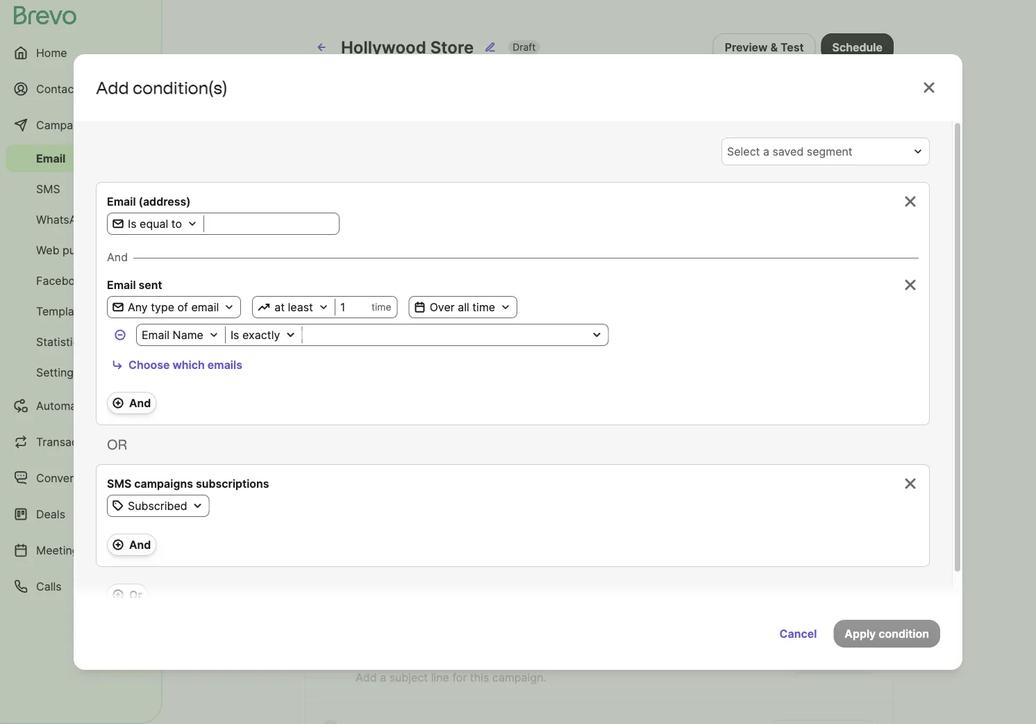 Task type: vqa. For each thing, say whether or not it's contained in the screenshot.
Add A Condition button
yes



Task type: describe. For each thing, give the bounding box(es) containing it.
options
[[413, 345, 453, 358]]

facebook ads link
[[6, 267, 153, 295]]

hollywood store
[[341, 37, 474, 57]]

email for email sent
[[107, 278, 136, 292]]

select a saved segment button
[[722, 138, 931, 166]]

is equal to button
[[128, 216, 204, 232]]

any type of email
[[128, 300, 219, 314]]

saved
[[773, 145, 804, 158]]

add a condition
[[379, 459, 463, 472]]

advanced options link
[[356, 343, 470, 360]]

email link
[[6, 145, 153, 172]]

contacts
[[508, 320, 553, 333]]

add condition(s)
[[96, 78, 228, 98]]

or inside or "button"
[[129, 588, 142, 602]]

settings link
[[6, 359, 153, 386]]

condition inside add a condition button
[[413, 459, 463, 472]]

subscribed button
[[128, 498, 209, 514]]

choose
[[129, 358, 170, 372]]

advanced
[[356, 345, 410, 358]]

email sent
[[107, 278, 162, 292]]

select for select a saved segment
[[728, 145, 761, 158]]

which
[[173, 358, 205, 372]]

home
[[36, 46, 67, 59]]

don't
[[372, 320, 400, 333]]

emails
[[208, 358, 243, 372]]

meetings link
[[6, 534, 153, 567]]

apply
[[845, 627, 877, 640]]

type
[[151, 300, 174, 314]]

select list(s) or segment(s)
[[361, 289, 503, 303]]

automations link
[[6, 389, 153, 423]]

email for email name
[[142, 328, 170, 342]]

subscribed
[[128, 499, 187, 513]]

contacts link
[[6, 72, 153, 106]]

draft
[[513, 41, 536, 53]]

least
[[288, 300, 313, 314]]

facebook ads
[[36, 274, 111, 287]]

any
[[128, 300, 148, 314]]

campaigns link
[[6, 108, 153, 142]]

name
[[173, 328, 204, 342]]

to for equal
[[171, 217, 182, 230]]

cancel button for apply condition
[[769, 620, 829, 648]]

contacts
[[36, 82, 84, 96]]

is for is exactly
[[231, 328, 239, 342]]

preview & test
[[725, 40, 804, 54]]

email for email
[[36, 151, 66, 165]]

sent
[[139, 278, 162, 292]]

choose which emails button
[[107, 355, 247, 375]]

is equal to
[[128, 217, 182, 230]]

send
[[403, 320, 429, 333]]

campaigns
[[36, 118, 95, 132]]

whatsapp link
[[6, 206, 153, 234]]

web
[[36, 243, 59, 257]]

cancel for apply condition
[[780, 627, 818, 640]]

calls
[[36, 580, 62, 593]]

cancel for save
[[769, 584, 806, 597]]

list(s)
[[397, 289, 426, 303]]

sms campaigns subscriptions
[[107, 477, 269, 490]]

templates
[[36, 304, 90, 318]]

subscriptions
[[196, 477, 269, 490]]

any type of email button
[[128, 299, 241, 316]]

advanced options
[[356, 345, 453, 358]]

home link
[[6, 36, 153, 69]]

select for select list(s) or segment(s)
[[361, 289, 394, 303]]

statistics link
[[6, 328, 153, 356]]

at least button
[[275, 299, 335, 316]]

select list(s) or segment(s) button
[[356, 282, 877, 310]]

at least
[[275, 300, 313, 314]]

2 and button from the top
[[107, 534, 157, 556]]

test
[[781, 40, 804, 54]]

don't send to unengaged contacts
[[372, 320, 553, 333]]

left___rvooi image
[[131, 275, 142, 286]]

templates link
[[6, 297, 153, 325]]

&
[[771, 40, 778, 54]]

choose which emails
[[129, 358, 243, 372]]

statistics
[[36, 335, 85, 349]]

transactional
[[36, 435, 107, 449]]

save button
[[823, 577, 871, 605]]

all
[[458, 300, 470, 314]]

whatsapp
[[36, 213, 90, 226]]



Task type: locate. For each thing, give the bounding box(es) containing it.
campaigns
[[134, 477, 193, 490]]

a for add
[[403, 459, 410, 472]]

0 vertical spatial to
[[171, 217, 182, 230]]

0 vertical spatial condition
[[413, 459, 463, 472]]

1 horizontal spatial time
[[473, 300, 496, 314]]

sms for sms campaigns subscriptions
[[107, 477, 132, 490]]

sms
[[36, 182, 60, 196], [107, 477, 132, 490]]

cancel
[[769, 584, 806, 597], [780, 627, 818, 640]]

over all time
[[430, 300, 496, 314]]

schedule button
[[822, 33, 894, 61]]

and button down choose
[[107, 392, 157, 414]]

email
[[36, 151, 66, 165], [107, 195, 136, 208], [107, 278, 136, 292], [142, 328, 170, 342]]

apply condition button
[[834, 620, 941, 648]]

1 vertical spatial is
[[231, 328, 239, 342]]

conversations link
[[6, 461, 153, 495]]

over
[[430, 300, 455, 314]]

is inside 'popup button'
[[231, 328, 239, 342]]

cancel left apply
[[780, 627, 818, 640]]

1 horizontal spatial a
[[764, 145, 770, 158]]

sms for sms
[[36, 182, 60, 196]]

is exactly button
[[226, 327, 302, 343]]

add for add condition(s)
[[96, 78, 129, 98]]

0 vertical spatial cancel button
[[758, 577, 817, 605]]

1 horizontal spatial sms
[[107, 477, 132, 490]]

or
[[107, 437, 127, 453], [129, 588, 142, 602]]

over all time button
[[430, 299, 517, 316]]

0 vertical spatial a
[[764, 145, 770, 158]]

0 vertical spatial is
[[128, 217, 137, 230]]

0 vertical spatial select
[[728, 145, 761, 158]]

automations
[[36, 399, 102, 412]]

1 vertical spatial a
[[403, 459, 410, 472]]

conversations
[[36, 471, 111, 485]]

email
[[191, 300, 219, 314]]

0 vertical spatial add
[[96, 78, 129, 98]]

add for add a condition
[[379, 459, 401, 472]]

0 horizontal spatial add
[[96, 78, 129, 98]]

0 horizontal spatial is
[[128, 217, 137, 230]]

facebook
[[36, 274, 88, 287]]

cancel button left apply
[[769, 620, 829, 648]]

sms up whatsapp
[[36, 182, 60, 196]]

email up is equal to
[[107, 195, 136, 208]]

to right "equal"
[[171, 217, 182, 230]]

email down type
[[142, 328, 170, 342]]

1 horizontal spatial to
[[432, 320, 442, 333]]

unengaged
[[446, 320, 505, 333]]

1 vertical spatial or
[[129, 588, 142, 602]]

sms link
[[6, 175, 153, 203]]

select left saved
[[728, 145, 761, 158]]

condition
[[413, 459, 463, 472], [879, 627, 930, 640]]

push
[[63, 243, 88, 257]]

segment
[[807, 145, 853, 158]]

deals link
[[6, 498, 153, 531]]

1 vertical spatial sms
[[107, 477, 132, 490]]

1 vertical spatial and button
[[107, 534, 157, 556]]

a inside popup button
[[764, 145, 770, 158]]

and up the ads
[[107, 250, 128, 264]]

None text field
[[209, 217, 334, 230]]

1 and button from the top
[[107, 392, 157, 414]]

apply condition
[[845, 627, 930, 640]]

a for select
[[764, 145, 770, 158]]

sms inside sms link
[[36, 182, 60, 196]]

equal
[[140, 217, 168, 230]]

to down the over
[[432, 320, 442, 333]]

1 horizontal spatial add
[[379, 459, 401, 472]]

and button
[[107, 392, 157, 414], [107, 534, 157, 556]]

1 horizontal spatial or
[[129, 588, 142, 602]]

and button down subscribed
[[107, 534, 157, 556]]

1 horizontal spatial select
[[728, 145, 761, 158]]

0 horizontal spatial or
[[107, 437, 127, 453]]

cancel button left the save button
[[758, 577, 817, 605]]

1 vertical spatial select
[[361, 289, 394, 303]]

1 vertical spatial cancel
[[780, 627, 818, 640]]

1 vertical spatial add
[[379, 459, 401, 472]]

is inside popup button
[[128, 217, 137, 230]]

0 vertical spatial or
[[107, 437, 127, 453]]

0 horizontal spatial to
[[171, 217, 182, 230]]

time
[[473, 300, 496, 314], [372, 301, 392, 313]]

ads
[[91, 274, 111, 287]]

and down subscribed
[[129, 538, 151, 552]]

deals
[[36, 507, 65, 521]]

email name
[[142, 328, 204, 342]]

cancel button for save
[[758, 577, 817, 605]]

condition(s)
[[133, 78, 228, 98]]

1 vertical spatial condition
[[879, 627, 930, 640]]

preview
[[725, 40, 768, 54]]

is for is equal to
[[128, 217, 137, 230]]

segment(s)
[[443, 289, 503, 303]]

settings
[[36, 366, 80, 379]]

email for email (address)
[[107, 195, 136, 208]]

email inside popup button
[[142, 328, 170, 342]]

hollywood
[[341, 37, 427, 57]]

condition inside apply condition button
[[879, 627, 930, 640]]

add a condition button
[[356, 454, 469, 477]]

web push
[[36, 243, 88, 257]]

to inside popup button
[[171, 217, 182, 230]]

sms up subscribed
[[107, 477, 132, 490]]

select a saved segment
[[728, 145, 853, 158]]

at
[[275, 300, 285, 314]]

and down choose
[[129, 396, 151, 410]]

1 vertical spatial to
[[432, 320, 442, 333]]

0 vertical spatial and button
[[107, 392, 157, 414]]

add inside button
[[379, 459, 401, 472]]

1 horizontal spatial condition
[[879, 627, 930, 640]]

transactional link
[[6, 425, 153, 459]]

is left exactly
[[231, 328, 239, 342]]

0 horizontal spatial condition
[[413, 459, 463, 472]]

preview & test button
[[714, 33, 816, 61]]

schedule
[[833, 40, 883, 54]]

email up any
[[107, 278, 136, 292]]

or button
[[107, 584, 148, 606]]

1 horizontal spatial is
[[231, 328, 239, 342]]

time right all
[[473, 300, 496, 314]]

0 horizontal spatial time
[[372, 301, 392, 313]]

is left "equal"
[[128, 217, 137, 230]]

is
[[128, 217, 137, 230], [231, 328, 239, 342]]

2 vertical spatial and
[[129, 538, 151, 552]]

0 horizontal spatial sms
[[36, 182, 60, 196]]

email name button
[[137, 327, 225, 343]]

1 vertical spatial and
[[129, 396, 151, 410]]

time up don't
[[372, 301, 392, 313]]

add
[[96, 78, 129, 98], [379, 459, 401, 472]]

0 vertical spatial and
[[107, 250, 128, 264]]

to for send
[[432, 320, 442, 333]]

0 vertical spatial sms
[[36, 182, 60, 196]]

is exactly
[[231, 328, 280, 342]]

0 horizontal spatial a
[[403, 459, 410, 472]]

select up don't
[[361, 289, 394, 303]]

(address)
[[139, 195, 191, 208]]

a inside button
[[403, 459, 410, 472]]

calls link
[[6, 570, 153, 603]]

exactly
[[243, 328, 280, 342]]

email (address)
[[107, 195, 191, 208]]

cancel left save at right
[[769, 584, 806, 597]]

email down campaigns
[[36, 151, 66, 165]]

1 vertical spatial cancel button
[[769, 620, 829, 648]]

0 vertical spatial cancel
[[769, 584, 806, 597]]

store
[[431, 37, 474, 57]]

or
[[430, 289, 440, 303]]

save
[[834, 584, 860, 597]]

None number field
[[336, 300, 372, 314]]

time inside "popup button"
[[473, 300, 496, 314]]

0 horizontal spatial select
[[361, 289, 394, 303]]



